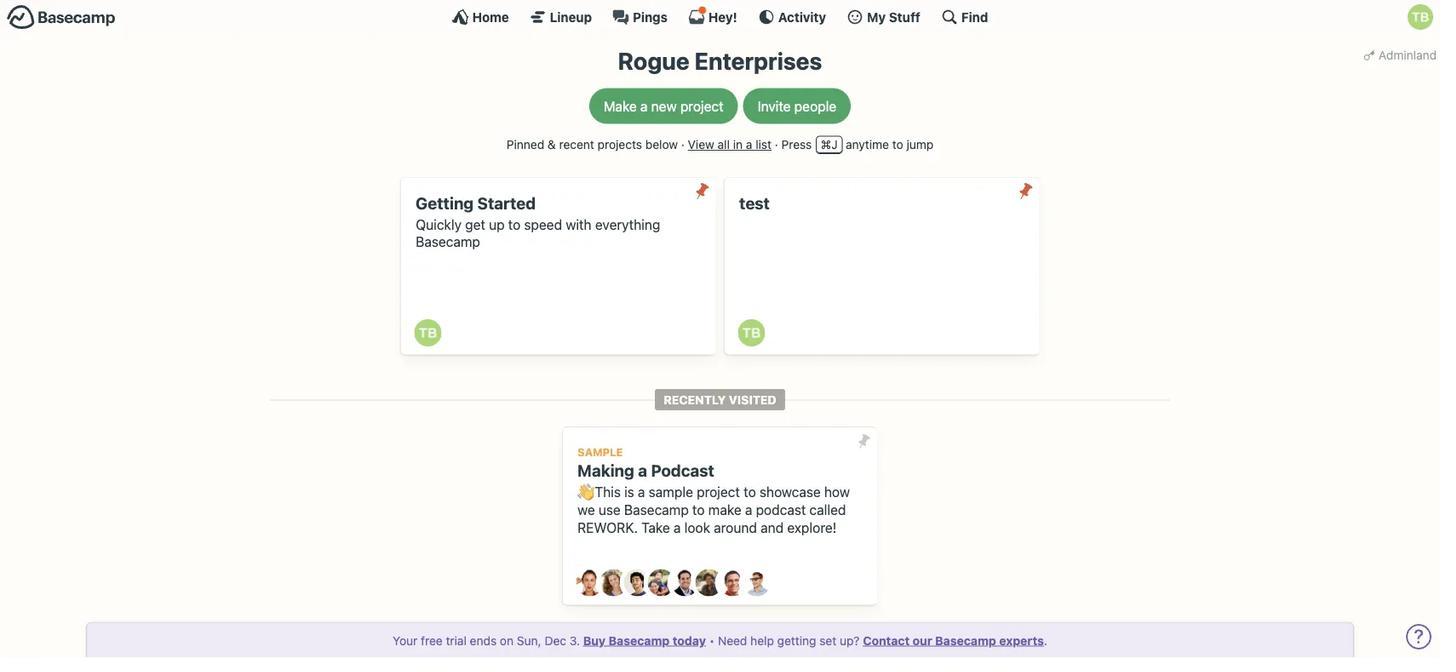 Task type: vqa. For each thing, say whether or not it's contained in the screenshot.
Tyler B. commented on Brainstorm design's 'B.'
no



Task type: locate. For each thing, give the bounding box(es) containing it.
view all in a list link
[[688, 138, 772, 152]]

rogue
[[618, 47, 690, 75]]

·
[[681, 138, 685, 152], [775, 138, 778, 152]]

recently visited
[[664, 393, 777, 407]]

up?
[[840, 634, 860, 648]]

quickly
[[416, 216, 462, 232]]

to inside the getting started quickly get up to speed with everything basecamp
[[508, 216, 521, 232]]

adminland
[[1379, 48, 1437, 62]]

victor cooper image
[[743, 570, 770, 597]]

· left view
[[681, 138, 685, 152]]

my stuff button
[[847, 9, 921, 26]]

project right new at top left
[[680, 98, 724, 114]]

free
[[421, 634, 443, 648]]

1 horizontal spatial tim burton image
[[1408, 4, 1434, 30]]

0 horizontal spatial ·
[[681, 138, 685, 152]]

jared davis image
[[624, 570, 651, 597]]

to up podcast
[[744, 484, 756, 500]]

getting
[[416, 194, 474, 213]]

· right list in the right of the page
[[775, 138, 778, 152]]

find button
[[941, 9, 988, 26]]

project up make
[[697, 484, 740, 500]]

j
[[832, 138, 838, 152]]

steve marsh image
[[719, 570, 747, 597]]

projects
[[598, 138, 642, 152]]

nicole katz image
[[696, 570, 723, 597]]

None submit
[[689, 178, 716, 205], [1013, 178, 1040, 205], [851, 428, 878, 455], [689, 178, 716, 205], [1013, 178, 1040, 205], [851, 428, 878, 455]]

0 vertical spatial tim burton image
[[1408, 4, 1434, 30]]

below
[[646, 138, 678, 152]]

getting
[[777, 634, 816, 648]]

ends
[[470, 634, 497, 648]]

3.
[[570, 634, 580, 648]]

make a new project
[[604, 98, 724, 114]]

to left jump
[[892, 138, 904, 152]]

project inside make a new project link
[[680, 98, 724, 114]]

our
[[913, 634, 932, 648]]

pinned
[[507, 138, 544, 152]]

basecamp inside the getting started quickly get up to speed with everything basecamp
[[416, 234, 480, 250]]

invite people link
[[743, 88, 851, 124]]

1 · from the left
[[681, 138, 685, 152]]

to right up
[[508, 216, 521, 232]]

take
[[642, 520, 670, 536]]

basecamp
[[416, 234, 480, 250], [624, 502, 689, 518], [609, 634, 670, 648], [935, 634, 997, 648]]

annie bryan image
[[576, 570, 604, 597]]

around
[[714, 520, 757, 536]]

project
[[680, 98, 724, 114], [697, 484, 740, 500]]

1 horizontal spatial ·
[[775, 138, 778, 152]]

rework.
[[578, 520, 638, 536]]

called
[[810, 502, 846, 518]]

to up 'look'
[[693, 502, 705, 518]]

started
[[477, 194, 536, 213]]

getting started quickly get up to speed with everything basecamp
[[416, 194, 660, 250]]

basecamp inside the sample making a podcast 👋 this is a sample project to showcase how we use basecamp to make a podcast called rework. take a look around and explore!
[[624, 502, 689, 518]]

basecamp down quickly
[[416, 234, 480, 250]]

0 vertical spatial project
[[680, 98, 724, 114]]

buy
[[583, 634, 606, 648]]

to
[[892, 138, 904, 152], [508, 216, 521, 232], [744, 484, 756, 500], [693, 502, 705, 518]]

experts
[[999, 634, 1044, 648]]

tim burton image
[[1408, 4, 1434, 30], [414, 320, 442, 347]]

sample making a podcast 👋 this is a sample project to showcase how we use basecamp to make a podcast called rework. take a look around and explore!
[[578, 446, 850, 536]]

tim burton image inside main element
[[1408, 4, 1434, 30]]

visited
[[729, 393, 777, 407]]

basecamp up take
[[624, 502, 689, 518]]

recently
[[664, 393, 726, 407]]

hey!
[[709, 9, 738, 24]]

speed
[[524, 216, 562, 232]]

basecamp right buy
[[609, 634, 670, 648]]

basecamp right our
[[935, 634, 997, 648]]

test
[[739, 194, 770, 213]]

everything
[[595, 216, 660, 232]]

2 · from the left
[[775, 138, 778, 152]]

this
[[595, 484, 621, 500]]

make a new project link
[[589, 88, 738, 124]]

podcast
[[756, 502, 806, 518]]

jennifer young image
[[648, 570, 675, 597]]

0 horizontal spatial tim burton image
[[414, 320, 442, 347]]

sun,
[[517, 634, 541, 648]]

1 vertical spatial project
[[697, 484, 740, 500]]

use
[[599, 502, 621, 518]]

josh fiske image
[[672, 570, 699, 597]]

•
[[709, 634, 715, 648]]

a
[[641, 98, 648, 114], [746, 138, 753, 152], [638, 461, 647, 481], [638, 484, 645, 500], [745, 502, 752, 518], [674, 520, 681, 536]]

get
[[465, 216, 485, 232]]

new
[[651, 98, 677, 114]]

a up around
[[745, 502, 752, 518]]



Task type: describe. For each thing, give the bounding box(es) containing it.
stuff
[[889, 9, 921, 24]]

all
[[718, 138, 730, 152]]

main element
[[0, 0, 1440, 33]]

anytime
[[846, 138, 889, 152]]

· press
[[775, 138, 812, 152]]

how
[[824, 484, 850, 500]]

is
[[624, 484, 634, 500]]

&
[[548, 138, 556, 152]]

switch accounts image
[[7, 4, 116, 31]]

look
[[685, 520, 710, 536]]

press
[[782, 138, 812, 152]]

your free trial ends on sun, dec  3. buy basecamp today • need help getting set up? contact our basecamp experts .
[[393, 634, 1048, 648]]

👋
[[578, 484, 591, 500]]

showcase
[[760, 484, 821, 500]]

list
[[756, 138, 772, 152]]

up
[[489, 216, 505, 232]]

home
[[472, 9, 509, 24]]

explore!
[[787, 520, 837, 536]]

a left new at top left
[[641, 98, 648, 114]]

podcast
[[651, 461, 715, 481]]

need
[[718, 634, 747, 648]]

set
[[820, 634, 837, 648]]

cheryl walters image
[[600, 570, 627, 597]]

help
[[751, 634, 774, 648]]

in
[[733, 138, 743, 152]]

hey! button
[[688, 6, 738, 26]]

we
[[578, 502, 595, 518]]

my stuff
[[867, 9, 921, 24]]

home link
[[452, 9, 509, 26]]

view
[[688, 138, 715, 152]]

today
[[673, 634, 706, 648]]

recent
[[559, 138, 594, 152]]

enterprises
[[695, 47, 822, 75]]

activity link
[[758, 9, 826, 26]]

test link
[[724, 178, 1040, 355]]

with
[[566, 216, 592, 232]]

making
[[578, 461, 635, 481]]

lineup
[[550, 9, 592, 24]]

activity
[[778, 9, 826, 24]]

pings button
[[613, 9, 668, 26]]

trial
[[446, 634, 467, 648]]

adminland link
[[1360, 43, 1440, 67]]

invite people
[[758, 98, 837, 114]]

rogue enterprises
[[618, 47, 822, 75]]

invite
[[758, 98, 791, 114]]

and
[[761, 520, 784, 536]]

jump
[[907, 138, 934, 152]]

my
[[867, 9, 886, 24]]

lineup link
[[530, 9, 592, 26]]

.
[[1044, 634, 1048, 648]]

a right is
[[638, 484, 645, 500]]

a right in
[[746, 138, 753, 152]]

make
[[604, 98, 637, 114]]

a right making
[[638, 461, 647, 481]]

tim burton image
[[738, 320, 765, 347]]

make
[[708, 502, 742, 518]]

contact our basecamp experts link
[[863, 634, 1044, 648]]

sample
[[649, 484, 693, 500]]

on
[[500, 634, 514, 648]]

buy basecamp today link
[[583, 634, 706, 648]]

1 vertical spatial tim burton image
[[414, 320, 442, 347]]

project inside the sample making a podcast 👋 this is a sample project to showcase how we use basecamp to make a podcast called rework. take a look around and explore!
[[697, 484, 740, 500]]

⌘ j anytime to jump
[[821, 138, 934, 152]]

your
[[393, 634, 418, 648]]

a left 'look'
[[674, 520, 681, 536]]

sample
[[578, 446, 623, 459]]

⌘
[[821, 138, 832, 152]]

dec
[[545, 634, 566, 648]]

people
[[795, 98, 837, 114]]

pings
[[633, 9, 668, 24]]

find
[[962, 9, 988, 24]]

pinned & recent projects below · view all in a list
[[507, 138, 772, 152]]



